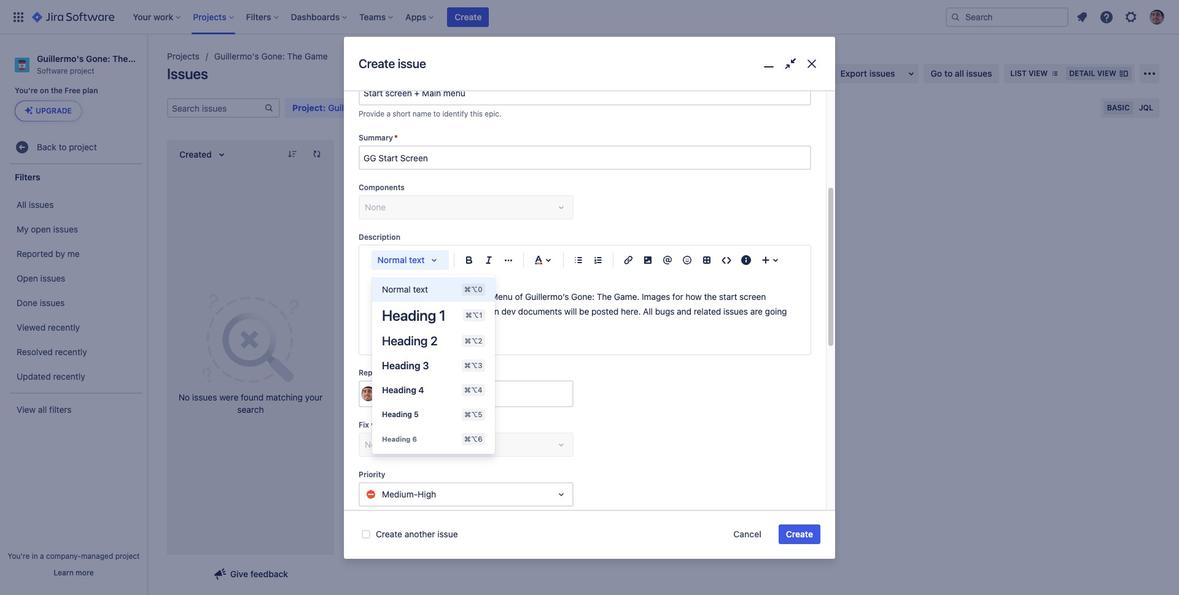 Task type: locate. For each thing, give the bounding box(es) containing it.
1 horizontal spatial create button
[[779, 525, 821, 545]]

1 horizontal spatial all
[[955, 68, 964, 79]]

heading down is
[[382, 307, 436, 325]]

recently for viewed recently
[[48, 322, 80, 333]]

heading down versions
[[382, 436, 411, 444]]

0 horizontal spatial game
[[130, 53, 154, 64]]

open export issues dropdown image
[[904, 66, 919, 81]]

guillermo's up software on the left top of page
[[37, 53, 84, 64]]

look
[[409, 307, 425, 317]]

here.
[[621, 307, 641, 317]]

issues right "no"
[[192, 393, 217, 403]]

project right managed
[[115, 552, 140, 562]]

how
[[686, 292, 702, 302]]

a
[[387, 109, 391, 118], [40, 552, 44, 562]]

issues inside button
[[870, 68, 895, 79]]

be down should at the left bottom of the page
[[390, 321, 400, 332]]

to down should at the left bottom of the page
[[380, 321, 388, 332]]

all down images
[[643, 307, 653, 317]]

reporter
[[359, 369, 391, 378]]

issue up name at the left top of the page
[[398, 57, 426, 71]]

1 horizontal spatial the
[[287, 51, 302, 61]]

learn more
[[54, 569, 94, 578]]

all
[[955, 68, 964, 79], [38, 405, 47, 415]]

0 horizontal spatial issue
[[398, 57, 426, 71]]

heading 4
[[382, 385, 424, 396]]

as left 1
[[428, 307, 437, 317]]

search
[[237, 405, 264, 415]]

0 vertical spatial *
[[394, 133, 398, 143]]

issues inside no issues were found matching your search
[[192, 393, 217, 403]]

2 for from the left
[[673, 292, 684, 302]]

normal text
[[377, 255, 425, 266], [382, 285, 428, 295]]

normal inside popup button
[[377, 255, 407, 266]]

versions
[[371, 421, 402, 430]]

open issues
[[17, 273, 65, 284]]

create inside primary element
[[455, 11, 482, 22]]

* right reporter
[[392, 369, 395, 378]]

2 vertical spatial project
[[115, 552, 140, 562]]

0 horizontal spatial all
[[17, 200, 26, 210]]

normal text down description
[[377, 255, 425, 266]]

1 vertical spatial normal
[[382, 285, 411, 295]]

linked
[[403, 321, 426, 332]]

1 vertical spatial normal text
[[382, 285, 428, 295]]

None text field
[[360, 147, 810, 169]]

2 vertical spatial recently
[[53, 372, 85, 382]]

all up my
[[17, 200, 26, 210]]

heading for heading 6
[[382, 436, 411, 444]]

a right in
[[40, 552, 44, 562]]

all right the go
[[955, 68, 964, 79]]

you're left on
[[15, 86, 38, 95]]

feedback
[[250, 570, 288, 580]]

1 horizontal spatial guillermo's
[[214, 51, 259, 61]]

issues left list
[[967, 68, 992, 79]]

normal down description
[[377, 255, 407, 266]]

text right is
[[413, 285, 428, 295]]

issue
[[398, 57, 426, 71], [438, 530, 458, 540]]

go to all issues
[[931, 68, 992, 79]]

filter
[[735, 103, 754, 113]]

more formatting image
[[501, 253, 516, 268]]

name
[[413, 109, 432, 118]]

1 vertical spatial all
[[643, 307, 653, 317]]

menu
[[491, 292, 513, 302]]

you're in a company-managed project
[[8, 552, 140, 562]]

0 vertical spatial normal
[[377, 255, 407, 266]]

list view
[[1011, 69, 1048, 78]]

software
[[37, 66, 68, 75]]

jira software image
[[32, 10, 114, 24], [32, 10, 114, 24]]

guillermo's gone: the game software project
[[37, 53, 154, 75]]

view for detail view
[[1098, 69, 1117, 78]]

0 vertical spatial a
[[387, 109, 391, 118]]

plan
[[83, 86, 98, 95]]

1 horizontal spatial as
[[456, 307, 465, 317]]

game
[[305, 51, 328, 61], [130, 53, 154, 64]]

this is the epic for the main menu of guillermo's gone: the game. images for how the start screen should look as well as addition dev documents will be posted here. all bugs and related issues are going to be linked below.
[[380, 292, 790, 332]]

you're for you're on the free plan
[[15, 86, 38, 95]]

4 heading from the top
[[382, 385, 416, 396]]

sort descending image
[[288, 149, 297, 159]]

reported by me link
[[6, 242, 144, 267]]

0 horizontal spatial as
[[428, 307, 437, 317]]

0 vertical spatial all
[[17, 200, 26, 210]]

viewed
[[17, 322, 46, 333]]

1 vertical spatial recently
[[55, 347, 87, 358]]

0 horizontal spatial guillermo's
[[37, 53, 84, 64]]

medium-
[[382, 490, 418, 500]]

0 vertical spatial recently
[[48, 322, 80, 333]]

bullet list ⌘⇧8 image
[[571, 253, 586, 268]]

normal up should at the left bottom of the page
[[382, 285, 411, 295]]

project inside 'guillermo's gone: the game software project'
[[70, 66, 94, 75]]

0 vertical spatial project
[[70, 66, 94, 75]]

0 horizontal spatial be
[[390, 321, 400, 332]]

1 vertical spatial create button
[[779, 525, 821, 545]]

reporter *
[[359, 369, 395, 378]]

list
[[1011, 69, 1027, 78]]

export issues
[[841, 68, 895, 79]]

2 view from the left
[[1098, 69, 1117, 78]]

this
[[380, 292, 397, 302]]

start
[[719, 292, 737, 302]]

2 horizontal spatial the
[[597, 292, 612, 302]]

project up plan
[[70, 66, 94, 75]]

0 vertical spatial be
[[579, 307, 589, 317]]

bugs
[[655, 307, 675, 317]]

go
[[931, 68, 943, 79]]

1 view from the left
[[1029, 69, 1048, 78]]

⌘⌥3
[[465, 362, 483, 370]]

bold ⌘b image
[[462, 253, 477, 268]]

project
[[70, 66, 94, 75], [69, 142, 97, 152], [115, 552, 140, 562]]

1 horizontal spatial view
[[1098, 69, 1117, 78]]

jql
[[1139, 103, 1154, 112]]

0 horizontal spatial the
[[112, 53, 128, 64]]

cancel
[[734, 530, 762, 540]]

1 horizontal spatial game
[[305, 51, 328, 61]]

1 vertical spatial issue
[[438, 530, 458, 540]]

None text field
[[360, 82, 810, 104]]

export issues button
[[833, 64, 919, 84]]

back
[[37, 142, 56, 152]]

2 as from the left
[[456, 307, 465, 317]]

you're left in
[[8, 552, 30, 562]]

recently down resolved recently link
[[53, 372, 85, 382]]

1 vertical spatial a
[[40, 552, 44, 562]]

0 horizontal spatial view
[[1029, 69, 1048, 78]]

a left short
[[387, 109, 391, 118]]

add image, video, or file image
[[641, 253, 656, 268]]

heading up heading 4
[[382, 361, 421, 372]]

text up epic
[[409, 255, 425, 266]]

screen
[[740, 292, 766, 302]]

the inside 'guillermo's gone: the game software project'
[[112, 53, 128, 64]]

issues right export
[[870, 68, 895, 79]]

open
[[17, 273, 38, 284]]

filters
[[15, 172, 40, 182]]

1 horizontal spatial be
[[579, 307, 589, 317]]

heading for heading 3
[[382, 361, 421, 372]]

2 heading from the top
[[382, 334, 428, 348]]

view
[[17, 405, 36, 415]]

heading up versions
[[382, 411, 412, 420]]

heading
[[382, 307, 436, 325], [382, 334, 428, 348], [382, 361, 421, 372], [382, 385, 416, 396], [382, 411, 412, 420], [382, 436, 411, 444]]

* right 'summary'
[[394, 133, 398, 143]]

to right the go
[[945, 68, 953, 79]]

epic.
[[485, 109, 502, 118]]

1 horizontal spatial issue
[[438, 530, 458, 540]]

the for guillermo's gone: the game
[[287, 51, 302, 61]]

group containing all issues
[[6, 189, 144, 393]]

upgrade button
[[15, 102, 81, 121]]

matching
[[266, 393, 303, 403]]

peterson
[[410, 389, 446, 400]]

emoji image
[[680, 253, 695, 268]]

create issue
[[359, 57, 426, 71]]

issues down reported by me
[[40, 273, 65, 284]]

0 vertical spatial create button
[[447, 7, 489, 27]]

heading left 4
[[382, 385, 416, 396]]

1 vertical spatial *
[[392, 369, 395, 378]]

view right list
[[1029, 69, 1048, 78]]

all issues
[[17, 200, 54, 210]]

issue right another
[[438, 530, 458, 540]]

project right back
[[69, 142, 97, 152]]

0 vertical spatial issue
[[398, 57, 426, 71]]

1 vertical spatial you're
[[8, 552, 30, 562]]

free
[[65, 86, 81, 95]]

recently down done issues link
[[48, 322, 80, 333]]

normal text inside normal text popup button
[[377, 255, 425, 266]]

cancel button
[[726, 525, 769, 545]]

5 heading from the top
[[382, 411, 412, 420]]

1 horizontal spatial gone:
[[261, 51, 285, 61]]

0 horizontal spatial all
[[38, 405, 47, 415]]

summary *
[[359, 133, 398, 143]]

3 heading from the top
[[382, 361, 421, 372]]

provide a short name to identify this epic.
[[359, 109, 502, 118]]

1 horizontal spatial for
[[673, 292, 684, 302]]

the right on
[[51, 86, 63, 95]]

all inside the this is the epic for the main menu of guillermo's gone: the game. images for how the start screen should look as well as addition dev documents will be posted here. all bugs and related issues are going to be linked below.
[[643, 307, 653, 317]]

filters
[[49, 405, 72, 415]]

for left how
[[673, 292, 684, 302]]

game for guillermo's gone: the game software project
[[130, 53, 154, 64]]

be
[[579, 307, 589, 317], [390, 321, 400, 332]]

1 vertical spatial all
[[38, 405, 47, 415]]

epic
[[423, 292, 439, 302]]

normal text up should at the left bottom of the page
[[382, 285, 428, 295]]

guillermo's right projects at the top left of page
[[214, 51, 259, 61]]

* for summary *
[[394, 133, 398, 143]]

1 vertical spatial text
[[413, 285, 428, 295]]

the
[[287, 51, 302, 61], [112, 53, 128, 64], [597, 292, 612, 302]]

group
[[6, 189, 144, 393]]

to
[[945, 68, 953, 79], [434, 109, 441, 118], [59, 142, 67, 152], [380, 321, 388, 332]]

fix
[[359, 421, 369, 430]]

gone: inside 'guillermo's gone: the game software project'
[[86, 53, 110, 64]]

none text field inside create issue dialog
[[360, 82, 810, 104]]

issues up viewed recently at the bottom
[[40, 298, 65, 308]]

gone: for guillermo's gone: the game
[[261, 51, 285, 61]]

found
[[241, 393, 264, 403]]

give feedback
[[230, 570, 288, 580]]

issues down start
[[724, 307, 748, 317]]

1 heading from the top
[[382, 307, 436, 325]]

recently for resolved recently
[[55, 347, 87, 358]]

game inside 'guillermo's gone: the game software project'
[[130, 53, 154, 64]]

2 horizontal spatial gone:
[[571, 292, 595, 302]]

table image
[[700, 253, 715, 268]]

0 horizontal spatial gone:
[[86, 53, 110, 64]]

gone: inside the this is the epic for the main menu of guillermo's gone: the game. images for how the start screen should look as well as addition dev documents will be posted here. all bugs and related issues are going to be linked below.
[[571, 292, 595, 302]]

0 vertical spatial all
[[955, 68, 964, 79]]

0 vertical spatial text
[[409, 255, 425, 266]]

the
[[51, 86, 63, 95], [408, 292, 421, 302], [455, 292, 467, 302], [704, 292, 717, 302]]

0 vertical spatial normal text
[[377, 255, 425, 266]]

view right detail
[[1098, 69, 1117, 78]]

0 vertical spatial you're
[[15, 86, 38, 95]]

save filter
[[714, 103, 754, 113]]

create issue dialog
[[344, 37, 836, 596]]

james peterson
[[382, 389, 446, 400]]

recently down viewed recently link
[[55, 347, 87, 358]]

0 horizontal spatial for
[[442, 292, 453, 302]]

0 horizontal spatial create button
[[447, 7, 489, 27]]

1 horizontal spatial all
[[643, 307, 653, 317]]

guillermo's inside 'guillermo's gone: the game software project'
[[37, 53, 84, 64]]

text inside normal text popup button
[[409, 255, 425, 266]]

my
[[17, 224, 29, 235]]

all right view
[[38, 405, 47, 415]]

6 heading from the top
[[382, 436, 411, 444]]

as left ⌘⌥1
[[456, 307, 465, 317]]

the right is
[[408, 292, 421, 302]]

open
[[31, 224, 51, 235]]

* for reporter *
[[392, 369, 395, 378]]

open issues link
[[6, 267, 144, 291]]

guillermo's gone: the game link
[[214, 49, 328, 64]]

be right will
[[579, 307, 589, 317]]

none text field inside create issue dialog
[[360, 147, 810, 169]]

heading down linked
[[382, 334, 428, 348]]

guillermo's
[[525, 292, 569, 302]]

the left main
[[455, 292, 467, 302]]

view
[[1029, 69, 1048, 78], [1098, 69, 1117, 78]]

for up well
[[442, 292, 453, 302]]

1 horizontal spatial a
[[387, 109, 391, 118]]



Task type: vqa. For each thing, say whether or not it's contained in the screenshot.


Task type: describe. For each thing, give the bounding box(es) containing it.
code snippet image
[[719, 253, 734, 268]]

priority
[[359, 471, 385, 480]]

to inside the this is the epic for the main menu of guillermo's gone: the game. images for how the start screen should look as well as addition dev documents will be posted here. all bugs and related issues are going to be linked below.
[[380, 321, 388, 332]]

view for list view
[[1029, 69, 1048, 78]]

refresh image
[[312, 149, 322, 159]]

well
[[439, 307, 454, 317]]

issues right open
[[53, 224, 78, 235]]

open image
[[554, 488, 569, 503]]

my open issues
[[17, 224, 78, 235]]

export
[[841, 68, 868, 79]]

no issues were found matching your search
[[179, 393, 323, 415]]

give
[[230, 570, 248, 580]]

text inside heading 1 group
[[413, 285, 428, 295]]

company-
[[46, 552, 81, 562]]

⌘⌥6
[[464, 436, 483, 444]]

create banner
[[0, 0, 1180, 34]]

to right name at the left top of the page
[[434, 109, 441, 118]]

1 vertical spatial project
[[69, 142, 97, 152]]

0 horizontal spatial a
[[40, 552, 44, 562]]

view all filters link
[[6, 398, 144, 423]]

create another issue
[[376, 530, 458, 540]]

mention image
[[660, 253, 675, 268]]

4
[[419, 385, 424, 396]]

all issues link
[[6, 193, 144, 218]]

projects
[[167, 51, 200, 61]]

reported
[[17, 249, 53, 259]]

heading 6
[[382, 436, 417, 444]]

and
[[677, 307, 692, 317]]

below.
[[428, 321, 453, 332]]

updated
[[17, 372, 51, 382]]

recently for updated recently
[[53, 372, 85, 382]]

info panel image
[[739, 253, 754, 268]]

save
[[714, 103, 733, 113]]

issues
[[167, 65, 208, 82]]

done issues link
[[6, 291, 144, 316]]

you're for you're in a company-managed project
[[8, 552, 30, 562]]

heading 1
[[382, 307, 446, 325]]

1 for from the left
[[442, 292, 453, 302]]

the inside the this is the epic for the main menu of guillermo's gone: the game. images for how the start screen should look as well as addition dev documents will be posted here. all bugs and related issues are going to be linked below.
[[597, 292, 612, 302]]

heading 1 group
[[372, 278, 495, 452]]

numbered list ⌘⇧7 image
[[591, 253, 606, 268]]

⌘⌥1
[[466, 312, 483, 320]]

identify
[[443, 109, 468, 118]]

heading for heading 5
[[382, 411, 412, 420]]

heading for heading 4
[[382, 385, 416, 396]]

related
[[694, 307, 721, 317]]

1 vertical spatial be
[[390, 321, 400, 332]]

normal inside heading 1 group
[[382, 285, 411, 295]]

james
[[382, 389, 408, 400]]

italic ⌘i image
[[482, 253, 496, 268]]

guillermo's for guillermo's gone: the game software project
[[37, 53, 84, 64]]

heading for heading 2
[[382, 334, 428, 348]]

done
[[17, 298, 37, 308]]

heading for heading 1
[[382, 307, 436, 325]]

resolved recently
[[17, 347, 87, 358]]

documents
[[518, 307, 562, 317]]

done issues
[[17, 298, 65, 308]]

the up related
[[704, 292, 717, 302]]

guillermo's gone: the game
[[214, 51, 328, 61]]

heading 3
[[382, 361, 429, 372]]

all inside group
[[17, 200, 26, 210]]

the for guillermo's gone: the game software project
[[112, 53, 128, 64]]

will
[[565, 307, 577, 317]]

detail
[[1070, 69, 1096, 78]]

a inside dialog
[[387, 109, 391, 118]]

go to all issues link
[[924, 64, 1000, 84]]

james peterson image
[[361, 387, 376, 402]]

heading 2
[[382, 334, 438, 348]]

⌘⌥2
[[465, 337, 483, 345]]

game for guillermo's gone: the game
[[305, 51, 328, 61]]

⌘⌥5
[[465, 411, 483, 419]]

resolved
[[17, 347, 53, 358]]

Search field
[[946, 7, 1069, 27]]

normal text button
[[372, 247, 449, 274]]

issues inside the this is the epic for the main menu of guillermo's gone: the game. images for how the start screen should look as well as addition dev documents will be posted here. all bugs and related issues are going to be linked below.
[[724, 307, 748, 317]]

exit full screen image
[[782, 55, 799, 73]]

minimize image
[[760, 55, 778, 73]]

to right back
[[59, 142, 67, 152]]

are
[[751, 307, 763, 317]]

2
[[431, 334, 438, 348]]

viewed recently link
[[6, 316, 144, 341]]

learn more button
[[54, 569, 94, 579]]

normal text inside heading 1 group
[[382, 285, 428, 295]]

project for in
[[115, 552, 140, 562]]

1 as from the left
[[428, 307, 437, 317]]

gone: for guillermo's gone: the game software project
[[86, 53, 110, 64]]

viewed recently
[[17, 322, 80, 333]]

search image
[[951, 12, 961, 22]]

posted
[[592, 307, 619, 317]]

project for gone:
[[70, 66, 94, 75]]

this
[[470, 109, 483, 118]]

updated recently
[[17, 372, 85, 382]]

link image
[[621, 253, 636, 268]]

view all filters
[[17, 405, 72, 415]]

dev
[[502, 307, 516, 317]]

6
[[412, 436, 417, 444]]

projects link
[[167, 49, 200, 64]]

Search issues text field
[[168, 100, 264, 117]]

going
[[765, 307, 787, 317]]

short
[[393, 109, 411, 118]]

resolved recently link
[[6, 341, 144, 365]]

description
[[359, 233, 401, 242]]

back to project link
[[10, 135, 143, 160]]

no
[[179, 393, 190, 403]]

issues up open
[[29, 200, 54, 210]]

⌘⌥4
[[464, 387, 483, 395]]

primary element
[[7, 0, 946, 34]]

should
[[380, 307, 407, 317]]

⌘⌥0
[[464, 286, 483, 294]]

summary
[[359, 133, 393, 143]]

guillermo's for guillermo's gone: the game
[[214, 51, 259, 61]]

on
[[40, 86, 49, 95]]

main
[[470, 292, 489, 302]]

updated recently link
[[6, 365, 144, 390]]

medium-high
[[382, 490, 436, 500]]

create button inside primary element
[[447, 7, 489, 27]]

another
[[405, 530, 435, 540]]

reported by me
[[17, 249, 80, 259]]

upgrade
[[36, 106, 72, 116]]

Description - Main content area, start typing to enter text. text field
[[380, 290, 790, 334]]

discard & close image
[[803, 55, 821, 73]]

of
[[515, 292, 523, 302]]

detail view
[[1070, 69, 1117, 78]]

learn
[[54, 569, 74, 578]]



